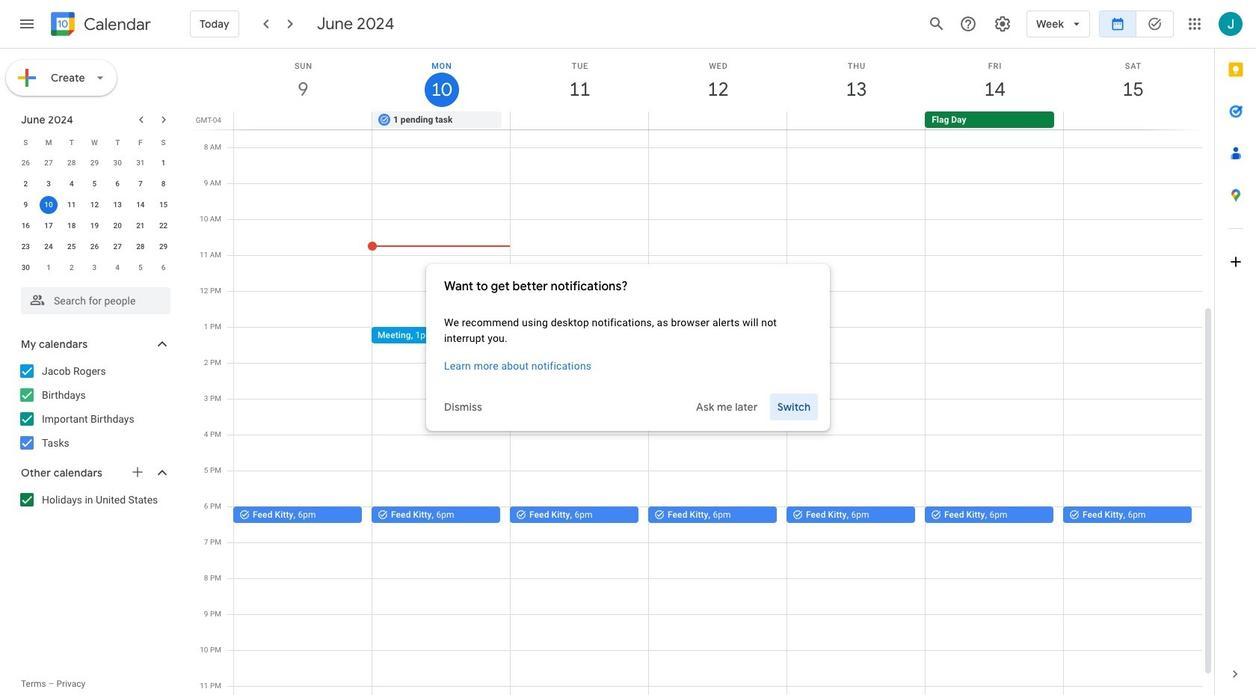 Task type: locate. For each thing, give the bounding box(es) containing it.
july 3 element
[[86, 259, 104, 277]]

may 27 element
[[40, 154, 58, 172]]

9 element
[[17, 196, 35, 214]]

july 5 element
[[132, 259, 150, 277]]

15 element
[[155, 196, 173, 214]]

7 element
[[132, 175, 150, 193]]

main drawer image
[[18, 15, 36, 33]]

19 element
[[86, 217, 104, 235]]

saturday, june 15 element
[[1065, 49, 1203, 111]]

30 element
[[17, 259, 35, 277]]

thursday, june 13 element
[[788, 49, 926, 111]]

0 vertical spatial heading
[[81, 15, 151, 33]]

may 26 element
[[17, 154, 35, 172]]

may 30 element
[[109, 154, 127, 172]]

monday, june 10, today element
[[373, 49, 511, 111]]

14 element
[[132, 196, 150, 214]]

4 element
[[63, 175, 81, 193]]

24 element
[[40, 238, 58, 256]]

10, today element
[[40, 196, 58, 214]]

my calendars list
[[3, 359, 186, 455]]

1 horizontal spatial heading
[[444, 278, 812, 296]]

cell
[[234, 111, 372, 129], [511, 111, 649, 129], [649, 111, 787, 129], [787, 111, 926, 129], [1064, 111, 1202, 129], [37, 195, 60, 215]]

june 2024 grid
[[14, 132, 175, 278]]

heading
[[81, 15, 151, 33], [444, 278, 812, 296]]

20 element
[[109, 217, 127, 235]]

2 element
[[17, 175, 35, 193]]

calendar element
[[48, 9, 151, 42]]

july 1 element
[[40, 259, 58, 277]]

18 element
[[63, 217, 81, 235]]

row
[[227, 111, 1215, 129], [14, 132, 175, 153], [14, 153, 175, 174], [14, 174, 175, 195], [14, 195, 175, 215], [14, 215, 175, 236], [14, 236, 175, 257], [14, 257, 175, 278]]

25 element
[[63, 238, 81, 256]]

1 element
[[155, 154, 173, 172]]

13 element
[[109, 196, 127, 214]]

tab list
[[1216, 49, 1257, 653]]

alert dialog
[[426, 264, 830, 431]]

3 element
[[40, 175, 58, 193]]

0 horizontal spatial heading
[[81, 15, 151, 33]]

12 element
[[86, 196, 104, 214]]

july 6 element
[[155, 259, 173, 277]]

grid
[[192, 49, 1215, 695]]

None search field
[[0, 281, 186, 314]]

21 element
[[132, 217, 150, 235]]

sunday, june 9 element
[[234, 49, 373, 111]]

17 element
[[40, 217, 58, 235]]

row group
[[14, 153, 175, 278]]

may 28 element
[[63, 154, 81, 172]]

28 element
[[132, 238, 150, 256]]

july 4 element
[[109, 259, 127, 277]]



Task type: describe. For each thing, give the bounding box(es) containing it.
friday, june 14 element
[[926, 49, 1065, 111]]

may 29 element
[[86, 154, 104, 172]]

6 element
[[109, 175, 127, 193]]

27 element
[[109, 238, 127, 256]]

5 element
[[86, 175, 104, 193]]

cell inside june 2024 grid
[[37, 195, 60, 215]]

8 element
[[155, 175, 173, 193]]

22 element
[[155, 217, 173, 235]]

26 element
[[86, 238, 104, 256]]

23 element
[[17, 238, 35, 256]]

11 element
[[63, 196, 81, 214]]

29 element
[[155, 238, 173, 256]]

16 element
[[17, 217, 35, 235]]

tuesday, june 11 element
[[511, 49, 649, 111]]

may 31 element
[[132, 154, 150, 172]]

wednesday, june 12 element
[[649, 49, 788, 111]]

july 2 element
[[63, 259, 81, 277]]

1 vertical spatial heading
[[444, 278, 812, 296]]

heading inside calendar element
[[81, 15, 151, 33]]



Task type: vqa. For each thing, say whether or not it's contained in the screenshot.
the 7 Element
yes



